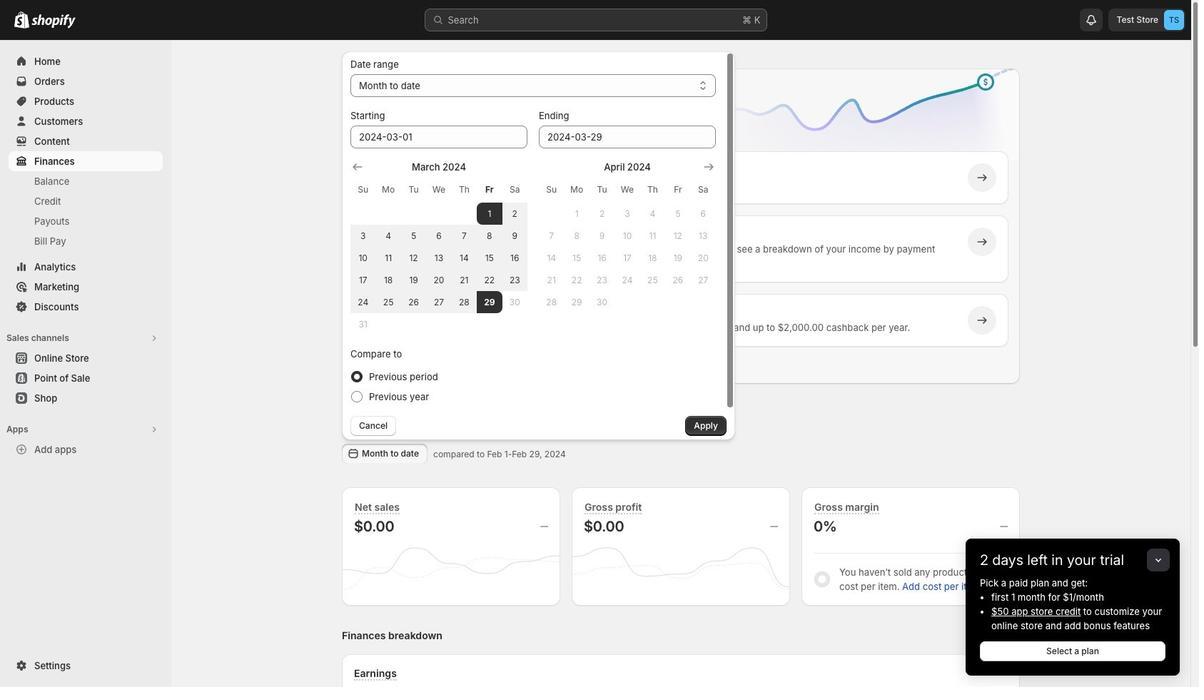 Task type: describe. For each thing, give the bounding box(es) containing it.
saturday element for friday element related to 2nd grid from the right
[[502, 177, 528, 203]]

friday element for first grid from right
[[666, 177, 691, 203]]

shopify image
[[31, 14, 76, 29]]

1 grid from the left
[[351, 160, 528, 336]]

2 grid from the left
[[539, 160, 716, 313]]

tuesday element for wednesday element related to friday element corresponding to first grid from right
[[590, 177, 615, 203]]

wednesday element for friday element related to 2nd grid from the right
[[426, 177, 452, 203]]

test store image
[[1165, 10, 1185, 30]]

select a plan image
[[373, 171, 387, 185]]

saturday element for friday element corresponding to first grid from right
[[691, 177, 716, 203]]

shopify image
[[14, 11, 29, 29]]



Task type: vqa. For each thing, say whether or not it's contained in the screenshot.
Shopify image
yes



Task type: locate. For each thing, give the bounding box(es) containing it.
2 thursday element from the left
[[640, 177, 666, 203]]

grid
[[351, 160, 528, 336], [539, 160, 716, 313]]

0 horizontal spatial tuesday element
[[401, 177, 426, 203]]

2 tuesday element from the left
[[590, 177, 615, 203]]

sunday element for 2nd grid from the right
[[351, 177, 376, 203]]

1 friday element from the left
[[477, 177, 502, 203]]

1 horizontal spatial tuesday element
[[590, 177, 615, 203]]

1 horizontal spatial friday element
[[666, 177, 691, 203]]

2 wednesday element from the left
[[615, 177, 640, 203]]

1 horizontal spatial saturday element
[[691, 177, 716, 203]]

1 horizontal spatial wednesday element
[[615, 177, 640, 203]]

thursday element for wednesday element associated with friday element related to 2nd grid from the right
[[452, 177, 477, 203]]

friday element for 2nd grid from the right
[[477, 177, 502, 203]]

thursday element
[[452, 177, 477, 203], [640, 177, 666, 203]]

0 horizontal spatial thursday element
[[452, 177, 477, 203]]

line chart image
[[696, 66, 1023, 183]]

2 friday element from the left
[[666, 177, 691, 203]]

0 horizontal spatial friday element
[[477, 177, 502, 203]]

monday element
[[376, 177, 401, 203], [564, 177, 590, 203]]

1 thursday element from the left
[[452, 177, 477, 203]]

2 saturday element from the left
[[691, 177, 716, 203]]

wednesday element for friday element corresponding to first grid from right
[[615, 177, 640, 203]]

monday element for sunday 'element' corresponding to first grid from right
[[564, 177, 590, 203]]

1 saturday element from the left
[[502, 177, 528, 203]]

0 horizontal spatial monday element
[[376, 177, 401, 203]]

saturday element
[[502, 177, 528, 203], [691, 177, 716, 203]]

None text field
[[539, 126, 716, 149]]

wednesday element
[[426, 177, 452, 203], [615, 177, 640, 203]]

sunday element for first grid from right
[[539, 177, 564, 203]]

0 horizontal spatial wednesday element
[[426, 177, 452, 203]]

tuesday element for wednesday element associated with friday element related to 2nd grid from the right
[[401, 177, 426, 203]]

1 horizontal spatial sunday element
[[539, 177, 564, 203]]

set up shopify payments image
[[373, 235, 387, 249]]

1 sunday element from the left
[[351, 177, 376, 203]]

1 horizontal spatial grid
[[539, 160, 716, 313]]

1 wednesday element from the left
[[426, 177, 452, 203]]

1 tuesday element from the left
[[401, 177, 426, 203]]

0 horizontal spatial saturday element
[[502, 177, 528, 203]]

tuesday element
[[401, 177, 426, 203], [590, 177, 615, 203]]

2 sunday element from the left
[[539, 177, 564, 203]]

sunday element
[[351, 177, 376, 203], [539, 177, 564, 203]]

monday element for 2nd grid from the right sunday 'element'
[[376, 177, 401, 203]]

0 horizontal spatial sunday element
[[351, 177, 376, 203]]

1 monday element from the left
[[376, 177, 401, 203]]

2 monday element from the left
[[564, 177, 590, 203]]

None text field
[[351, 126, 528, 149]]

thursday element for wednesday element related to friday element corresponding to first grid from right
[[640, 177, 666, 203]]

1 horizontal spatial thursday element
[[640, 177, 666, 203]]

friday element
[[477, 177, 502, 203], [666, 177, 691, 203]]

0 horizontal spatial grid
[[351, 160, 528, 336]]

1 horizontal spatial monday element
[[564, 177, 590, 203]]



